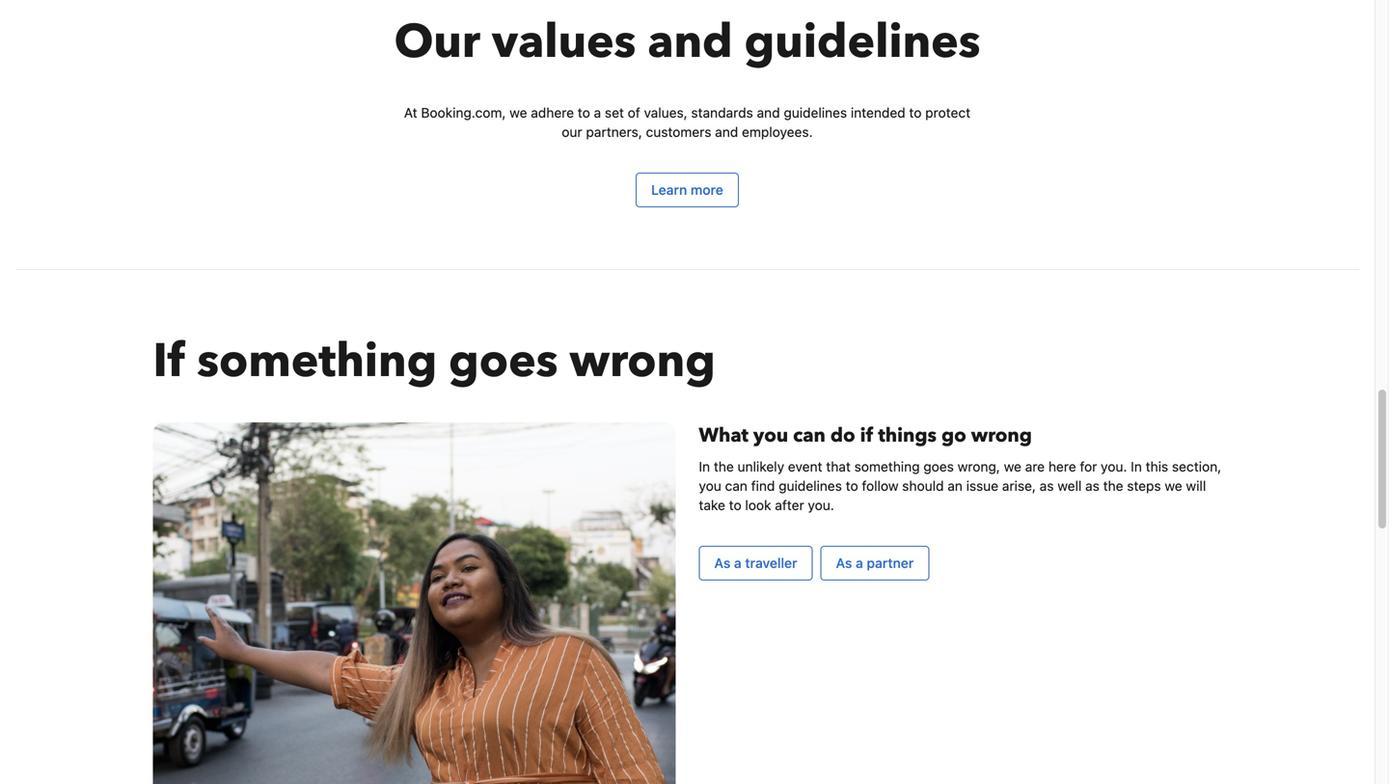 Task type: vqa. For each thing, say whether or not it's contained in the screenshot.
something
yes



Task type: locate. For each thing, give the bounding box(es) containing it.
a left the set
[[594, 105, 601, 121]]

you. right after
[[808, 497, 834, 513]]

0 vertical spatial you.
[[1101, 459, 1127, 475]]

our values and guidelines
[[394, 11, 981, 74]]

as
[[714, 555, 731, 571], [836, 555, 852, 571]]

you up unlikely
[[753, 423, 788, 449]]

0 horizontal spatial we
[[510, 105, 527, 121]]

the down what
[[714, 459, 734, 475]]

goes
[[449, 330, 558, 393], [924, 459, 954, 475]]

1 horizontal spatial in
[[1131, 459, 1142, 475]]

a
[[594, 105, 601, 121], [734, 555, 742, 571], [856, 555, 863, 571]]

you
[[753, 423, 788, 449], [699, 478, 722, 494]]

0 vertical spatial goes
[[449, 330, 558, 393]]

as left partner on the right
[[836, 555, 852, 571]]

a traveller hailing a cab in a sunny destination image
[[153, 423, 676, 784]]

the left steps
[[1103, 478, 1124, 494]]

a inside 'link'
[[734, 555, 742, 571]]

we up arise,
[[1004, 459, 1022, 475]]

as a traveller
[[714, 555, 797, 571]]

a left partner on the right
[[856, 555, 863, 571]]

will
[[1186, 478, 1206, 494]]

to
[[578, 105, 590, 121], [909, 105, 922, 121], [846, 478, 858, 494], [729, 497, 742, 513]]

1 horizontal spatial as
[[1086, 478, 1100, 494]]

1 horizontal spatial as
[[836, 555, 852, 571]]

and up employees.
[[757, 105, 780, 121]]

in
[[699, 459, 710, 475], [1131, 459, 1142, 475]]

the
[[714, 459, 734, 475], [1103, 478, 1124, 494]]

arise,
[[1002, 478, 1036, 494]]

0 vertical spatial and
[[648, 11, 733, 74]]

you.
[[1101, 459, 1127, 475], [808, 497, 834, 513]]

we
[[510, 105, 527, 121], [1004, 459, 1022, 475], [1165, 478, 1183, 494]]

0 horizontal spatial you.
[[808, 497, 834, 513]]

1 horizontal spatial the
[[1103, 478, 1124, 494]]

something
[[197, 330, 437, 393], [855, 459, 920, 475]]

0 vertical spatial can
[[793, 423, 826, 449]]

as left traveller
[[714, 555, 731, 571]]

1 vertical spatial the
[[1103, 478, 1124, 494]]

a left traveller
[[734, 555, 742, 571]]

0 vertical spatial you
[[753, 423, 788, 449]]

of
[[628, 105, 640, 121]]

2 horizontal spatial a
[[856, 555, 863, 571]]

1 as from the left
[[714, 555, 731, 571]]

0 horizontal spatial in
[[699, 459, 710, 475]]

0 horizontal spatial wrong
[[570, 330, 716, 393]]

guidelines up employees.
[[784, 105, 847, 121]]

can
[[793, 423, 826, 449], [725, 478, 748, 494]]

1 as from the left
[[1040, 478, 1054, 494]]

to left protect
[[909, 105, 922, 121]]

1 horizontal spatial we
[[1004, 459, 1022, 475]]

1 horizontal spatial goes
[[924, 459, 954, 475]]

0 horizontal spatial you
[[699, 478, 722, 494]]

as
[[1040, 478, 1054, 494], [1086, 478, 1100, 494]]

what you can do if things go wrong in the unlikely event that something goes wrong, we are here for you. in this section, you can find guidelines to follow should an issue arise, as well as the steps we will take to look after you.
[[699, 423, 1222, 513]]

1 vertical spatial guidelines
[[784, 105, 847, 121]]

2 horizontal spatial we
[[1165, 478, 1183, 494]]

1 horizontal spatial something
[[855, 459, 920, 475]]

to left look
[[729, 497, 742, 513]]

in left this
[[1131, 459, 1142, 475]]

0 horizontal spatial as
[[1040, 478, 1054, 494]]

0 horizontal spatial goes
[[449, 330, 558, 393]]

we left adhere
[[510, 105, 527, 121]]

set
[[605, 105, 624, 121]]

should
[[902, 478, 944, 494]]

values,
[[644, 105, 688, 121]]

0 horizontal spatial a
[[594, 105, 601, 121]]

you. right for
[[1101, 459, 1127, 475]]

guidelines inside what you can do if things go wrong in the unlikely event that something goes wrong, we are here for you. in this section, you can find guidelines to follow should an issue arise, as well as the steps we will take to look after you.
[[779, 478, 842, 494]]

0 vertical spatial wrong
[[570, 330, 716, 393]]

we left will
[[1165, 478, 1183, 494]]

and
[[648, 11, 733, 74], [757, 105, 780, 121], [715, 124, 738, 140]]

0 horizontal spatial can
[[725, 478, 748, 494]]

an
[[948, 478, 963, 494]]

1 vertical spatial goes
[[924, 459, 954, 475]]

and up values,
[[648, 11, 733, 74]]

guidelines up intended
[[744, 11, 981, 74]]

1 vertical spatial something
[[855, 459, 920, 475]]

0 vertical spatial guidelines
[[744, 11, 981, 74]]

as a partner link
[[821, 546, 929, 581]]

event
[[788, 459, 823, 475]]

1 vertical spatial we
[[1004, 459, 1022, 475]]

do
[[831, 423, 855, 449]]

if something goes wrong
[[153, 330, 716, 393]]

more
[[691, 182, 723, 198]]

wrong inside what you can do if things go wrong in the unlikely event that something goes wrong, we are here for you. in this section, you can find guidelines to follow should an issue arise, as well as the steps we will take to look after you.
[[971, 423, 1032, 449]]

in down what
[[699, 459, 710, 475]]

0 horizontal spatial as
[[714, 555, 731, 571]]

protect
[[925, 105, 971, 121]]

as down for
[[1086, 478, 1100, 494]]

wrong
[[570, 330, 716, 393], [971, 423, 1032, 449]]

as for as a partner
[[836, 555, 852, 571]]

1 horizontal spatial can
[[793, 423, 826, 449]]

1 horizontal spatial a
[[734, 555, 742, 571]]

1 vertical spatial can
[[725, 478, 748, 494]]

2 as from the left
[[836, 555, 852, 571]]

as inside 'link'
[[714, 555, 731, 571]]

1 horizontal spatial you
[[753, 423, 788, 449]]

employees.
[[742, 124, 813, 140]]

as down are
[[1040, 478, 1054, 494]]

guidelines
[[744, 11, 981, 74], [784, 105, 847, 121], [779, 478, 842, 494]]

as a traveller link
[[699, 546, 813, 581]]

0 vertical spatial something
[[197, 330, 437, 393]]

well
[[1058, 478, 1082, 494]]

intended
[[851, 105, 906, 121]]

can up event
[[793, 423, 826, 449]]

partner
[[867, 555, 914, 571]]

guidelines down event
[[779, 478, 842, 494]]

you up take
[[699, 478, 722, 494]]

1 horizontal spatial wrong
[[971, 423, 1032, 449]]

1 horizontal spatial you.
[[1101, 459, 1127, 475]]

our
[[394, 11, 480, 74]]

2 vertical spatial guidelines
[[779, 478, 842, 494]]

at booking.com, we adhere to a set of values, standards and guidelines intended to protect our partners, customers and employees.
[[404, 105, 971, 140]]

things
[[878, 423, 937, 449]]

our
[[562, 124, 582, 140]]

1 vertical spatial wrong
[[971, 423, 1032, 449]]

0 vertical spatial we
[[510, 105, 527, 121]]

and down standards
[[715, 124, 738, 140]]

if
[[860, 423, 873, 449]]

at
[[404, 105, 417, 121]]

can left find
[[725, 478, 748, 494]]

2 vertical spatial we
[[1165, 478, 1183, 494]]

0 vertical spatial the
[[714, 459, 734, 475]]



Task type: describe. For each thing, give the bounding box(es) containing it.
issue
[[966, 478, 999, 494]]

a for as a traveller
[[734, 555, 742, 571]]

here
[[1049, 459, 1076, 475]]

wrong,
[[958, 459, 1000, 475]]

to up our
[[578, 105, 590, 121]]

steps
[[1127, 478, 1161, 494]]

something inside what you can do if things go wrong in the unlikely event that something goes wrong, we are here for you. in this section, you can find guidelines to follow should an issue arise, as well as the steps we will take to look after you.
[[855, 459, 920, 475]]

if
[[153, 330, 186, 393]]

0 horizontal spatial the
[[714, 459, 734, 475]]

this
[[1146, 459, 1169, 475]]

we inside at booking.com, we adhere to a set of values, standards and guidelines intended to protect our partners, customers and employees.
[[510, 105, 527, 121]]

learn
[[651, 182, 687, 198]]

2 as from the left
[[1086, 478, 1100, 494]]

standards
[[691, 105, 753, 121]]

take
[[699, 497, 726, 513]]

learn more link
[[636, 173, 739, 207]]

unlikely
[[738, 459, 784, 475]]

customers
[[646, 124, 712, 140]]

partners,
[[586, 124, 642, 140]]

traveller
[[745, 555, 797, 571]]

what
[[699, 423, 749, 449]]

2 in from the left
[[1131, 459, 1142, 475]]

goes inside what you can do if things go wrong in the unlikely event that something goes wrong, we are here for you. in this section, you can find guidelines to follow should an issue arise, as well as the steps we will take to look after you.
[[924, 459, 954, 475]]

a inside at booking.com, we adhere to a set of values, standards and guidelines intended to protect our partners, customers and employees.
[[594, 105, 601, 121]]

section,
[[1172, 459, 1222, 475]]

are
[[1025, 459, 1045, 475]]

guidelines inside at booking.com, we adhere to a set of values, standards and guidelines intended to protect our partners, customers and employees.
[[784, 105, 847, 121]]

look
[[745, 497, 771, 513]]

1 vertical spatial you.
[[808, 497, 834, 513]]

for
[[1080, 459, 1097, 475]]

learn more
[[651, 182, 723, 198]]

a for as a partner
[[856, 555, 863, 571]]

0 horizontal spatial something
[[197, 330, 437, 393]]

to down that
[[846, 478, 858, 494]]

after
[[775, 497, 804, 513]]

1 vertical spatial and
[[757, 105, 780, 121]]

values
[[492, 11, 636, 74]]

1 in from the left
[[699, 459, 710, 475]]

adhere
[[531, 105, 574, 121]]

1 vertical spatial you
[[699, 478, 722, 494]]

that
[[826, 459, 851, 475]]

find
[[751, 478, 775, 494]]

follow
[[862, 478, 899, 494]]

go
[[942, 423, 967, 449]]

as a partner
[[836, 555, 914, 571]]

as for as a traveller
[[714, 555, 731, 571]]

booking.com,
[[421, 105, 506, 121]]

2 vertical spatial and
[[715, 124, 738, 140]]



